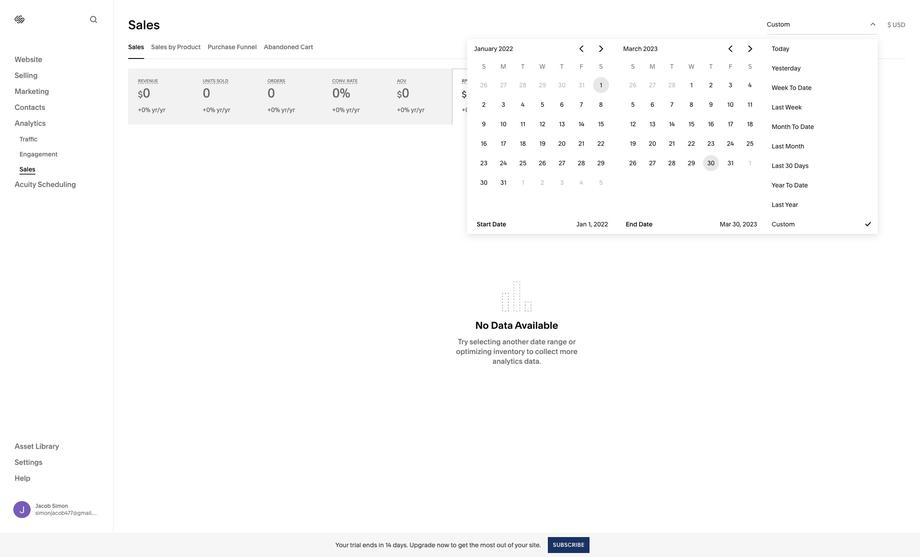 Task type: locate. For each thing, give the bounding box(es) containing it.
by
[[168, 43, 176, 51]]

data.
[[524, 357, 541, 366]]

last down last month
[[772, 162, 784, 170]]

0% yr/yr down aov
[[401, 106, 424, 114]]

6 button
[[552, 94, 572, 114], [643, 94, 662, 114]]

yr/yr inside units sold 0 0% yr/yr
[[217, 106, 230, 114]]

4
[[748, 81, 752, 89], [521, 101, 525, 109], [580, 179, 583, 187]]

custom down last year
[[772, 220, 795, 228]]

another
[[502, 338, 529, 346]]

0 down orders
[[267, 86, 275, 101]]

3 0% yr/yr from the left
[[401, 106, 424, 114]]

0 horizontal spatial 9 button
[[474, 114, 494, 133]]

1 horizontal spatial 10
[[727, 101, 734, 109]]

1 horizontal spatial 2
[[541, 179, 544, 187]]

26 button for the middle 31 button
[[474, 75, 494, 94]]

30
[[558, 81, 566, 89], [707, 159, 715, 167], [785, 162, 793, 170], [480, 179, 487, 187]]

1 horizontal spatial 18
[[747, 120, 753, 128]]

14
[[578, 120, 584, 128], [669, 120, 675, 128], [385, 541, 391, 549]]

28 button
[[513, 75, 533, 94], [662, 75, 682, 94], [572, 153, 591, 172], [662, 153, 682, 172]]

acuity
[[15, 180, 36, 189]]

2022 right "1,"
[[594, 220, 608, 228]]

last week
[[772, 103, 802, 111]]

4 0 from the left
[[402, 86, 409, 101]]

upgrade
[[410, 541, 435, 549]]

10 for the left 10 button
[[500, 120, 506, 128]]

1 13 button from the left
[[552, 114, 572, 133]]

8 button
[[591, 94, 611, 114], [682, 94, 701, 114]]

1 horizontal spatial 2022
[[594, 220, 608, 228]]

25 for right 25 'button'
[[746, 140, 754, 148]]

1 12 from the left
[[539, 120, 545, 128]]

4 s from the left
[[748, 63, 752, 71]]

1 m from the left
[[500, 63, 506, 71]]

0% yr/yr down rpv
[[465, 106, 489, 114]]

12
[[539, 120, 545, 128], [630, 120, 636, 128]]

26 for the rightmost 3 button
[[629, 81, 637, 89]]

1 horizontal spatial 31
[[578, 81, 584, 89]]

2 vertical spatial 31
[[500, 179, 506, 187]]

sold
[[217, 79, 228, 83]]

$ 0 down revenue at the left top of page
[[138, 86, 150, 101]]

1 w from the left
[[539, 63, 545, 71]]

3 s from the left
[[631, 63, 635, 71]]

out
[[497, 541, 506, 549]]

end date
[[626, 220, 653, 228]]

2 horizontal spatial 30 button
[[701, 153, 721, 172]]

2023
[[643, 45, 658, 53], [743, 220, 757, 228]]

3 button
[[721, 75, 740, 94], [494, 94, 513, 114], [552, 172, 572, 192]]

settings
[[15, 458, 43, 467]]

conv.
[[332, 79, 346, 83]]

11
[[747, 101, 752, 109], [520, 120, 525, 128]]

2 horizontal spatial 29 button
[[682, 153, 701, 172]]

0 vertical spatial 10
[[727, 101, 734, 109]]

to for inventory
[[527, 347, 533, 356]]

1 button
[[591, 75, 611, 94], [682, 75, 701, 94], [740, 153, 760, 172], [513, 172, 533, 192]]

0 down rpv
[[467, 86, 474, 101]]

25 button
[[740, 133, 760, 153], [513, 153, 533, 172]]

0% yr/yr down revenue at the left top of page
[[141, 106, 165, 114]]

0 horizontal spatial 6 button
[[552, 94, 572, 114]]

2023 right 30,
[[743, 220, 757, 228]]

$ for rpv
[[462, 90, 467, 100]]

jan 1, 2022
[[576, 220, 608, 228]]

2023 right the march
[[643, 45, 658, 53]]

5 yr/yr from the left
[[411, 106, 424, 114]]

1 horizontal spatial 9
[[709, 101, 713, 109]]

4 t from the left
[[709, 63, 713, 71]]

3 for middle 3 button
[[560, 179, 564, 187]]

jan
[[576, 220, 587, 228]]

5 0 from the left
[[467, 86, 474, 101]]

your
[[335, 541, 349, 549]]

0% down the units
[[206, 106, 215, 114]]

last for last year
[[772, 201, 784, 209]]

$ for aov
[[397, 90, 402, 100]]

0 horizontal spatial to
[[451, 541, 457, 549]]

last up last 30 days
[[772, 142, 784, 150]]

to up last week
[[789, 84, 796, 92]]

to
[[789, 84, 796, 92], [792, 123, 799, 131], [786, 181, 793, 189]]

custom inside button
[[767, 20, 790, 28]]

0 for rpv
[[467, 86, 474, 101]]

1 horizontal spatial 6 button
[[643, 94, 662, 114]]

0 horizontal spatial 19
[[539, 140, 545, 148]]

1 horizontal spatial 2 button
[[533, 172, 552, 192]]

1 vertical spatial year
[[785, 201, 798, 209]]

2 s from the left
[[599, 63, 603, 71]]

1 horizontal spatial 13 button
[[643, 114, 662, 133]]

0 down aov
[[402, 86, 409, 101]]

1 vertical spatial 23
[[480, 159, 487, 167]]

18 for the leftmost 18 button
[[520, 140, 526, 148]]

17
[[728, 120, 733, 128], [501, 140, 506, 148]]

5 for right 5 button
[[631, 101, 635, 109]]

yr/yr
[[152, 106, 165, 114], [217, 106, 230, 114], [281, 106, 295, 114], [346, 106, 360, 114], [411, 106, 424, 114], [476, 106, 489, 114]]

0 down revenue at the left top of page
[[143, 86, 150, 101]]

1 horizontal spatial 21
[[669, 140, 675, 148]]

4 yr/yr from the left
[[346, 106, 360, 114]]

0 horizontal spatial $ 0
[[138, 86, 150, 101]]

$ down rpv
[[462, 90, 467, 100]]

to inside try selecting another date range or optimizing inventory to collect more analytics data.
[[527, 347, 533, 356]]

no
[[475, 320, 489, 332]]

subscribe
[[553, 542, 585, 549]]

last month
[[772, 142, 804, 150]]

0 horizontal spatial 19 button
[[533, 133, 552, 153]]

0 horizontal spatial 3
[[502, 101, 505, 109]]

last down the week to date at the top
[[772, 103, 784, 111]]

0 vertical spatial 24
[[727, 140, 734, 148]]

w
[[539, 63, 545, 71], [688, 63, 694, 71]]

2 7 from the left
[[670, 101, 673, 109]]

0%
[[332, 86, 350, 101], [141, 106, 150, 114], [206, 106, 215, 114], [271, 106, 280, 114], [336, 106, 345, 114], [401, 106, 410, 114], [465, 106, 474, 114]]

1 horizontal spatial 12 button
[[623, 114, 643, 133]]

2 yr/yr from the left
[[217, 106, 230, 114]]

0 horizontal spatial w
[[539, 63, 545, 71]]

1 horizontal spatial 16
[[708, 120, 714, 128]]

$ for revenue
[[138, 90, 143, 100]]

0 horizontal spatial 13 button
[[552, 114, 572, 133]]

1 horizontal spatial 14 button
[[662, 114, 682, 133]]

0 horizontal spatial 12 button
[[533, 114, 552, 133]]

0 horizontal spatial 22
[[597, 140, 604, 148]]

t
[[521, 63, 525, 71], [560, 63, 564, 71], [670, 63, 674, 71], [709, 63, 713, 71]]

$ 0 for revenue
[[138, 86, 150, 101]]

$ down revenue at the left top of page
[[138, 90, 143, 100]]

1 horizontal spatial 31 button
[[572, 75, 591, 94]]

10 button
[[721, 94, 740, 114], [494, 114, 513, 133]]

2 20 from the left
[[649, 140, 656, 148]]

date for week to date
[[798, 84, 812, 92]]

the
[[469, 541, 479, 549]]

23 for the right 23 button
[[707, 140, 714, 148]]

1 horizontal spatial 7
[[670, 101, 673, 109]]

2 w from the left
[[688, 63, 694, 71]]

2 last from the top
[[772, 142, 784, 150]]

1 f from the left
[[580, 63, 583, 71]]

yr/yr for conv. rate
[[346, 106, 360, 114]]

30 button
[[552, 75, 572, 94], [701, 153, 721, 172], [474, 172, 494, 192]]

2 f from the left
[[729, 63, 732, 71]]

8
[[599, 101, 603, 109], [690, 101, 693, 109]]

0% down conv.
[[332, 86, 350, 101]]

1 yr/yr from the left
[[152, 106, 165, 114]]

0 horizontal spatial 18
[[520, 140, 526, 148]]

1 last from the top
[[772, 103, 784, 111]]

15
[[598, 120, 604, 128], [688, 120, 694, 128]]

f for 3
[[729, 63, 732, 71]]

1 s from the left
[[482, 63, 486, 71]]

year up last year
[[772, 181, 785, 189]]

0 horizontal spatial 20
[[558, 140, 566, 148]]

month down 'month to date' on the top right of page
[[785, 142, 804, 150]]

m down the january 2022
[[500, 63, 506, 71]]

2 horizontal spatial 31
[[727, 159, 733, 167]]

14 for 2nd 14 button from the left
[[669, 120, 675, 128]]

0 horizontal spatial 4
[[521, 101, 525, 109]]

0 horizontal spatial 2023
[[643, 45, 658, 53]]

7
[[580, 101, 583, 109], [670, 101, 673, 109]]

0 horizontal spatial 21 button
[[572, 133, 591, 153]]

acuity scheduling link
[[15, 180, 98, 190]]

22
[[597, 140, 604, 148], [688, 140, 695, 148]]

2 horizontal spatial 14
[[669, 120, 675, 128]]

2 21 from the left
[[669, 140, 675, 148]]

1 horizontal spatial 3
[[560, 179, 564, 187]]

1 horizontal spatial 2023
[[743, 220, 757, 228]]

26 button for the rightmost 3 button
[[623, 75, 643, 94]]

data
[[491, 320, 513, 332]]

2 15 button from the left
[[682, 114, 701, 133]]

2 m from the left
[[650, 63, 655, 71]]

6 for second 6 "button" from right
[[560, 101, 564, 109]]

2 horizontal spatial 2 button
[[701, 75, 721, 94]]

4 last from the top
[[772, 201, 784, 209]]

to left get
[[451, 541, 457, 549]]

3
[[729, 81, 732, 89], [502, 101, 505, 109], [560, 179, 564, 187]]

20 for first 20 button from the right
[[649, 140, 656, 148]]

1 20 button from the left
[[552, 133, 572, 153]]

1 horizontal spatial to
[[527, 347, 533, 356]]

0 horizontal spatial 10
[[500, 120, 506, 128]]

1 horizontal spatial 30 button
[[552, 75, 572, 94]]

11 button
[[740, 94, 760, 114], [513, 114, 533, 133]]

2 $ 0 from the left
[[397, 86, 409, 101]]

3 $ 0 from the left
[[462, 86, 474, 101]]

0 horizontal spatial 29 button
[[533, 75, 552, 94]]

1 0 from the left
[[143, 86, 150, 101]]

1 vertical spatial 31
[[727, 159, 733, 167]]

1 vertical spatial 2
[[482, 101, 486, 109]]

0 horizontal spatial 16 button
[[474, 133, 494, 153]]

21
[[578, 140, 584, 148], [669, 140, 675, 148]]

1 vertical spatial 18
[[520, 140, 526, 148]]

6
[[560, 101, 564, 109], [651, 101, 654, 109]]

1 vertical spatial 16
[[481, 140, 487, 148]]

0% yr/yr down conv. rate 0%
[[336, 106, 360, 114]]

1 horizontal spatial 3 button
[[552, 172, 572, 192]]

28 button for 26 button corresponding to 31 button to the right
[[662, 153, 682, 172]]

m down march 2023
[[650, 63, 655, 71]]

18
[[747, 120, 753, 128], [520, 140, 526, 148]]

analytics
[[15, 119, 46, 128]]

0 horizontal spatial 3 button
[[494, 94, 513, 114]]

1 horizontal spatial 8 button
[[682, 94, 701, 114]]

1 19 from the left
[[539, 140, 545, 148]]

2 horizontal spatial 3 button
[[721, 75, 740, 94]]

2 vertical spatial to
[[786, 181, 793, 189]]

3 yr/yr from the left
[[281, 106, 295, 114]]

2 8 button from the left
[[682, 94, 701, 114]]

end
[[626, 220, 637, 228]]

selling
[[15, 71, 38, 80]]

to for year
[[786, 181, 793, 189]]

$ 0 down rpv
[[462, 86, 474, 101]]

0 horizontal spatial 15 button
[[591, 114, 611, 133]]

last down year to date
[[772, 201, 784, 209]]

1 0% yr/yr from the left
[[141, 106, 165, 114]]

0 vertical spatial to
[[789, 84, 796, 92]]

27
[[500, 81, 507, 89], [649, 81, 656, 89], [559, 159, 565, 167], [649, 159, 656, 167]]

0% yr/yr for conv. rate
[[336, 106, 360, 114]]

2 horizontal spatial 5 button
[[623, 94, 643, 114]]

range
[[547, 338, 567, 346]]

29 button
[[533, 75, 552, 94], [591, 153, 611, 172], [682, 153, 701, 172]]

2 12 button from the left
[[623, 114, 643, 133]]

month down last week
[[772, 123, 791, 131]]

1 horizontal spatial 29
[[597, 159, 605, 167]]

$ 0 for aov
[[397, 86, 409, 101]]

12 button
[[533, 114, 552, 133], [623, 114, 643, 133]]

tab list
[[128, 35, 905, 59]]

0 for revenue
[[143, 86, 150, 101]]

4 button
[[740, 75, 760, 94], [513, 94, 533, 114], [572, 172, 591, 192]]

2 0 from the left
[[203, 86, 210, 101]]

1 22 from the left
[[597, 140, 604, 148]]

analytics link
[[15, 118, 98, 129]]

1 horizontal spatial 22
[[688, 140, 695, 148]]

1 horizontal spatial 23
[[707, 140, 714, 148]]

yesterday
[[772, 64, 801, 72]]

20 for first 20 button from left
[[558, 140, 566, 148]]

year down year to date
[[785, 201, 798, 209]]

1 7 button from the left
[[572, 94, 591, 114]]

date up last month
[[800, 123, 814, 131]]

5 for middle 5 button
[[599, 179, 603, 187]]

week down yesterday
[[772, 84, 788, 92]]

1 horizontal spatial 29 button
[[591, 153, 611, 172]]

1 vertical spatial 17
[[501, 140, 506, 148]]

3 0 from the left
[[267, 86, 275, 101]]

27 for the middle 31 button
[[500, 81, 507, 89]]

january 2022
[[474, 45, 513, 53]]

$ 0 down aov
[[397, 86, 409, 101]]

3 last from the top
[[772, 162, 784, 170]]

26 for the middle 31 button
[[480, 81, 487, 89]]

0 horizontal spatial 16
[[481, 140, 487, 148]]

1 6 from the left
[[560, 101, 564, 109]]

1 7 from the left
[[580, 101, 583, 109]]

2 0% yr/yr from the left
[[336, 106, 360, 114]]

0 horizontal spatial 23
[[480, 159, 487, 167]]

to up last month
[[792, 123, 799, 131]]

9 button
[[701, 94, 721, 114], [474, 114, 494, 133]]

sales by product button
[[151, 35, 201, 59]]

26
[[480, 81, 487, 89], [629, 81, 637, 89], [539, 159, 546, 167], [629, 159, 637, 167]]

31
[[578, 81, 584, 89], [727, 159, 733, 167], [500, 179, 506, 187]]

1 vertical spatial 4
[[521, 101, 525, 109]]

7 button
[[572, 94, 591, 114], [662, 94, 682, 114]]

your
[[515, 541, 528, 549]]

usd
[[893, 21, 905, 29]]

9 for rightmost 9 button
[[709, 101, 713, 109]]

16
[[708, 120, 714, 128], [481, 140, 487, 148]]

0 horizontal spatial 31
[[500, 179, 506, 187]]

0% yr/yr
[[141, 106, 165, 114], [336, 106, 360, 114], [401, 106, 424, 114], [465, 106, 489, 114]]

4 0% yr/yr from the left
[[465, 106, 489, 114]]

27 for 31 button to the right
[[649, 159, 656, 167]]

week up 'month to date' on the top right of page
[[785, 103, 802, 111]]

s
[[482, 63, 486, 71], [599, 63, 603, 71], [631, 63, 635, 71], [748, 63, 752, 71]]

abandoned cart
[[264, 43, 313, 51]]

1 $ 0 from the left
[[138, 86, 150, 101]]

2 vertical spatial 4
[[580, 179, 583, 187]]

3 t from the left
[[670, 63, 674, 71]]

0 down the units
[[203, 86, 210, 101]]

0 horizontal spatial 12
[[539, 120, 545, 128]]

28 for the rightmost 3 button
[[668, 81, 676, 89]]

0 horizontal spatial 22 button
[[591, 133, 611, 153]]

0 horizontal spatial 9
[[482, 120, 486, 128]]

date down the "days"
[[794, 181, 808, 189]]

0% down orders
[[271, 106, 280, 114]]

date up last week
[[798, 84, 812, 92]]

1
[[600, 81, 602, 89], [690, 81, 693, 89], [749, 159, 751, 167], [522, 179, 524, 187]]

1 20 from the left
[[558, 140, 566, 148]]

m for 2022
[[500, 63, 506, 71]]

$ left usd
[[887, 21, 891, 29]]

0 vertical spatial 2022
[[499, 45, 513, 53]]

$ down aov
[[397, 90, 402, 100]]

7 for 1st 7 button from the right
[[670, 101, 673, 109]]

1 horizontal spatial f
[[729, 63, 732, 71]]

custom up today on the right top of page
[[767, 20, 790, 28]]

1 15 from the left
[[598, 120, 604, 128]]

to up data.
[[527, 347, 533, 356]]

2 t from the left
[[560, 63, 564, 71]]

2 22 from the left
[[688, 140, 695, 148]]

28 button for 26 button corresponding to the middle 31 button
[[513, 75, 533, 94]]

10
[[727, 101, 734, 109], [500, 120, 506, 128]]

0 horizontal spatial 11 button
[[513, 114, 533, 133]]

march
[[623, 45, 642, 53]]

date
[[798, 84, 812, 92], [800, 123, 814, 131], [794, 181, 808, 189], [492, 220, 506, 228], [639, 220, 653, 228]]

1 vertical spatial week
[[785, 103, 802, 111]]

1 vertical spatial 9
[[482, 120, 486, 128]]

30 button for 31 button to the right
[[701, 153, 721, 172]]

yr/yr for revenue
[[152, 106, 165, 114]]

2022 right the january
[[499, 45, 513, 53]]

0 vertical spatial 4
[[748, 81, 752, 89]]

to down last 30 days
[[786, 181, 793, 189]]

0 vertical spatial 2023
[[643, 45, 658, 53]]

date right end
[[639, 220, 653, 228]]

0
[[143, 86, 150, 101], [203, 86, 210, 101], [267, 86, 275, 101], [402, 86, 409, 101], [467, 86, 474, 101]]

2 6 from the left
[[651, 101, 654, 109]]

6 yr/yr from the left
[[476, 106, 489, 114]]

0 horizontal spatial 21
[[578, 140, 584, 148]]

15 button
[[591, 114, 611, 133], [682, 114, 701, 133]]

selling link
[[15, 71, 98, 81]]



Task type: describe. For each thing, give the bounding box(es) containing it.
your trial ends in 14 days. upgrade now to get the most out of your site.
[[335, 541, 541, 549]]

$ 0 for rpv
[[462, 86, 474, 101]]

analytics
[[493, 357, 523, 366]]

now
[[437, 541, 449, 549]]

0 horizontal spatial 14
[[385, 541, 391, 549]]

0% down rpv
[[465, 106, 474, 114]]

settings link
[[15, 458, 98, 468]]

most
[[480, 541, 495, 549]]

0 for aov
[[402, 86, 409, 101]]

0 horizontal spatial 17 button
[[494, 133, 513, 153]]

no data available
[[475, 320, 558, 332]]

marketing link
[[15, 87, 98, 97]]

funnel
[[237, 43, 257, 51]]

site.
[[529, 541, 541, 549]]

28 for 31 button to the right
[[668, 159, 676, 167]]

0 horizontal spatial 23 button
[[474, 153, 494, 172]]

jacob simon simonjacob477@gmail.com
[[35, 503, 104, 517]]

29 button for 26 button corresponding to the middle 31 button
[[533, 75, 552, 94]]

1 horizontal spatial 17 button
[[721, 114, 740, 133]]

6 for first 6 "button" from the right
[[651, 101, 654, 109]]

0 horizontal spatial 2022
[[499, 45, 513, 53]]

m for 2023
[[650, 63, 655, 71]]

traffic link
[[20, 132, 103, 147]]

units
[[203, 79, 215, 83]]

0 horizontal spatial 2 button
[[474, 94, 494, 114]]

2 horizontal spatial 31 button
[[721, 153, 740, 172]]

sales inside button
[[151, 43, 167, 51]]

1 horizontal spatial 24
[[727, 140, 734, 148]]

revenue
[[138, 79, 158, 83]]

1 vertical spatial 2023
[[743, 220, 757, 228]]

1 horizontal spatial 18 button
[[740, 114, 760, 133]]

trial
[[350, 541, 361, 549]]

to for now
[[451, 541, 457, 549]]

date right start
[[492, 220, 506, 228]]

1 21 button from the left
[[572, 133, 591, 153]]

1 vertical spatial month
[[785, 142, 804, 150]]

0 horizontal spatial 18 button
[[513, 133, 533, 153]]

0% yr/yr for revenue
[[141, 106, 165, 114]]

days.
[[393, 541, 408, 549]]

31 for left 31 button
[[500, 179, 506, 187]]

2 15 from the left
[[688, 120, 694, 128]]

last 30 days
[[772, 162, 809, 170]]

0% down conv. rate 0%
[[336, 106, 345, 114]]

0 horizontal spatial 29
[[539, 81, 546, 89]]

1 horizontal spatial 16 button
[[701, 114, 721, 133]]

1 horizontal spatial 23 button
[[701, 133, 721, 153]]

1 t from the left
[[521, 63, 525, 71]]

9 for the leftmost 9 button
[[482, 120, 486, 128]]

18 for the right 18 button
[[747, 120, 753, 128]]

0 vertical spatial month
[[772, 123, 791, 131]]

1 horizontal spatial 4 button
[[572, 172, 591, 192]]

2 21 button from the left
[[662, 133, 682, 153]]

0 horizontal spatial 10 button
[[494, 114, 513, 133]]

subscribe button
[[548, 537, 589, 553]]

22 for 2nd 22 'button' from right
[[597, 140, 604, 148]]

0% down aov
[[401, 106, 410, 114]]

purchase funnel button
[[208, 35, 257, 59]]

2 14 button from the left
[[662, 114, 682, 133]]

orders 0 0% yr/yr
[[267, 79, 295, 114]]

$ usd
[[887, 21, 905, 29]]

or
[[569, 338, 576, 346]]

2 12 from the left
[[630, 120, 636, 128]]

today
[[772, 45, 789, 53]]

january
[[474, 45, 497, 53]]

27 for the rightmost 3 button
[[649, 81, 656, 89]]

0 horizontal spatial 24
[[500, 159, 507, 167]]

contacts link
[[15, 102, 98, 113]]

week to date
[[772, 84, 812, 92]]

orders
[[267, 79, 285, 83]]

31 for the middle 31 button
[[578, 81, 584, 89]]

1 horizontal spatial 5 button
[[591, 172, 611, 192]]

1 horizontal spatial year
[[785, 201, 798, 209]]

days
[[794, 162, 809, 170]]

sales button
[[128, 35, 144, 59]]

aov
[[397, 79, 406, 83]]

ends
[[363, 541, 377, 549]]

start
[[477, 220, 491, 228]]

2 horizontal spatial 29
[[688, 159, 695, 167]]

0% inside orders 0 0% yr/yr
[[271, 106, 280, 114]]

f for 31
[[580, 63, 583, 71]]

22 for first 22 'button' from the right
[[688, 140, 695, 148]]

w for 1
[[688, 63, 694, 71]]

0 horizontal spatial year
[[772, 181, 785, 189]]

library
[[35, 442, 59, 451]]

0 horizontal spatial 2
[[482, 101, 486, 109]]

1 6 button from the left
[[552, 94, 572, 114]]

get
[[458, 541, 468, 549]]

26 button for 31 button to the right
[[623, 153, 643, 172]]

purchase
[[208, 43, 235, 51]]

engagement link
[[20, 147, 103, 162]]

of
[[508, 541, 513, 549]]

asset library
[[15, 442, 59, 451]]

units sold 0 0% yr/yr
[[203, 79, 230, 114]]

2 vertical spatial 2
[[541, 179, 544, 187]]

website link
[[15, 55, 98, 65]]

1 horizontal spatial 11 button
[[740, 94, 760, 114]]

1 13 from the left
[[559, 120, 565, 128]]

asset
[[15, 442, 34, 451]]

sales by product
[[151, 43, 201, 51]]

0 horizontal spatial 24 button
[[494, 153, 513, 172]]

0% inside units sold 0 0% yr/yr
[[206, 106, 215, 114]]

optimizing
[[456, 347, 492, 356]]

1 8 button from the left
[[591, 94, 611, 114]]

conv. rate 0%
[[332, 79, 358, 101]]

0 horizontal spatial 4 button
[[513, 94, 533, 114]]

1 15 button from the left
[[591, 114, 611, 133]]

yr/yr inside orders 0 0% yr/yr
[[281, 106, 295, 114]]

2 7 button from the left
[[662, 94, 682, 114]]

0 vertical spatial week
[[772, 84, 788, 92]]

29 button for 26 button corresponding to 31 button to the right
[[682, 153, 701, 172]]

abandoned cart button
[[264, 35, 313, 59]]

0 horizontal spatial 25 button
[[513, 153, 533, 172]]

help link
[[15, 474, 30, 483]]

2 horizontal spatial 4 button
[[740, 75, 760, 94]]

to for month
[[792, 123, 799, 131]]

contacts
[[15, 103, 45, 112]]

2 horizontal spatial 2
[[709, 81, 713, 89]]

2 6 button from the left
[[643, 94, 662, 114]]

2 19 from the left
[[630, 140, 636, 148]]

2 13 from the left
[[649, 120, 655, 128]]

5 for the left 5 button
[[541, 101, 544, 109]]

try selecting another date range or optimizing inventory to collect more analytics data.
[[456, 338, 578, 366]]

2 8 from the left
[[690, 101, 693, 109]]

start date
[[477, 220, 506, 228]]

1 22 button from the left
[[591, 133, 611, 153]]

0 horizontal spatial 30 button
[[474, 172, 494, 192]]

in
[[379, 541, 384, 549]]

1 horizontal spatial 10 button
[[721, 94, 740, 114]]

scheduling
[[38, 180, 76, 189]]

mar 30, 2023
[[720, 220, 757, 228]]

cart
[[300, 43, 313, 51]]

2 19 button from the left
[[623, 133, 643, 153]]

yr/yr for rpv
[[476, 106, 489, 114]]

tab list containing sales
[[128, 35, 905, 59]]

0% inside conv. rate 0%
[[332, 86, 350, 101]]

help
[[15, 474, 30, 483]]

2 13 button from the left
[[643, 114, 662, 133]]

acuity scheduling
[[15, 180, 76, 189]]

abandoned
[[264, 43, 299, 51]]

25 for the left 25 'button'
[[519, 159, 526, 167]]

30,
[[732, 220, 741, 228]]

website
[[15, 55, 42, 64]]

26 for 31 button to the right
[[629, 159, 637, 167]]

0% down revenue at the left top of page
[[141, 106, 150, 114]]

28 for the middle 31 button
[[519, 81, 526, 89]]

0% yr/yr for rpv
[[465, 106, 489, 114]]

available
[[515, 320, 558, 332]]

rate
[[347, 79, 358, 83]]

0 inside units sold 0 0% yr/yr
[[203, 86, 210, 101]]

1,
[[588, 220, 592, 228]]

w for 29
[[539, 63, 545, 71]]

1 12 button from the left
[[533, 114, 552, 133]]

simonjacob477@gmail.com
[[35, 510, 104, 517]]

selecting
[[470, 338, 501, 346]]

more
[[560, 347, 578, 356]]

1 horizontal spatial 9 button
[[701, 94, 721, 114]]

1 vertical spatial 2022
[[594, 220, 608, 228]]

inventory
[[493, 347, 525, 356]]

1 8 from the left
[[599, 101, 603, 109]]

rpv
[[462, 79, 470, 83]]

1 horizontal spatial 24 button
[[721, 133, 740, 153]]

last for last 30 days
[[772, 162, 784, 170]]

1 19 button from the left
[[533, 133, 552, 153]]

last for last week
[[772, 103, 784, 111]]

purchase funnel
[[208, 43, 257, 51]]

month to date
[[772, 123, 814, 131]]

30 button for the middle 31 button
[[552, 75, 572, 94]]

2 horizontal spatial 4
[[748, 81, 752, 89]]

last for last month
[[772, 142, 784, 150]]

10 for right 10 button
[[727, 101, 734, 109]]

0 horizontal spatial 31 button
[[494, 172, 513, 192]]

yr/yr for aov
[[411, 106, 424, 114]]

to for week
[[789, 84, 796, 92]]

0 inside orders 0 0% yr/yr
[[267, 86, 275, 101]]

28 button for 26 button related to the rightmost 3 button
[[662, 75, 682, 94]]

0% yr/yr for aov
[[401, 106, 424, 114]]

3 for the rightmost 3 button
[[729, 81, 732, 89]]

1 vertical spatial 11
[[520, 120, 525, 128]]

sales link
[[20, 162, 103, 177]]

1 vertical spatial custom
[[772, 220, 795, 228]]

7 for 2nd 7 button from the right
[[580, 101, 583, 109]]

1 14 button from the left
[[572, 114, 591, 133]]

14 for 1st 14 button
[[578, 120, 584, 128]]

traffic
[[20, 135, 38, 143]]

31 for 31 button to the right
[[727, 159, 733, 167]]

2 22 button from the left
[[682, 133, 701, 153]]

date for month to date
[[800, 123, 814, 131]]

1 21 from the left
[[578, 140, 584, 148]]

1 horizontal spatial 17
[[728, 120, 733, 128]]

1 horizontal spatial 11
[[747, 101, 752, 109]]

jacob
[[35, 503, 51, 510]]

mar
[[720, 220, 731, 228]]

2 20 button from the left
[[643, 133, 662, 153]]

3 for the left 3 button
[[502, 101, 505, 109]]

1 horizontal spatial 4
[[580, 179, 583, 187]]

23 for the left 23 button
[[480, 159, 487, 167]]

1 horizontal spatial 25 button
[[740, 133, 760, 153]]

year to date
[[772, 181, 808, 189]]

0 horizontal spatial 5 button
[[533, 94, 552, 114]]

custom button
[[767, 15, 878, 34]]

product
[[177, 43, 201, 51]]

date for year to date
[[794, 181, 808, 189]]



Task type: vqa. For each thing, say whether or not it's contained in the screenshot.
'Close'
no



